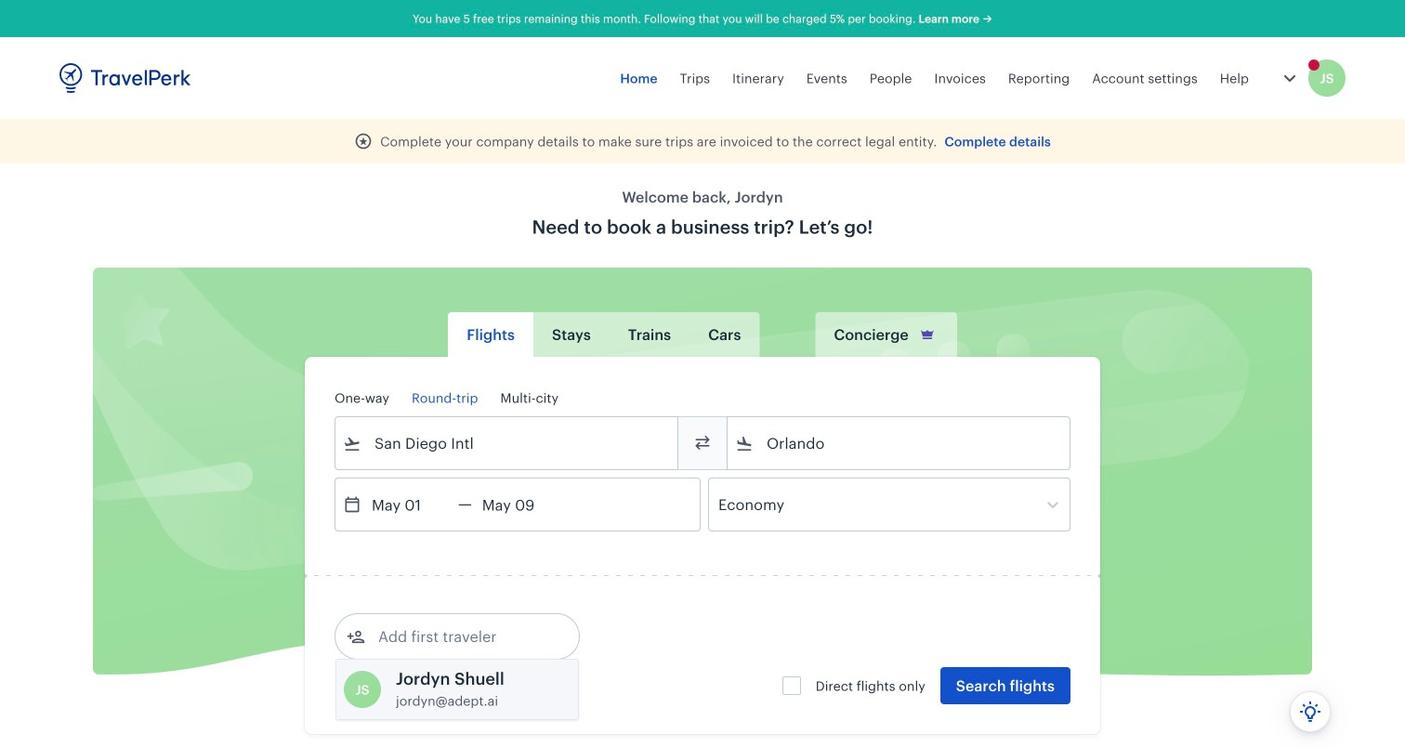 Task type: vqa. For each thing, say whether or not it's contained in the screenshot.
'Depart' text field
yes



Task type: locate. For each thing, give the bounding box(es) containing it.
Depart text field
[[362, 479, 458, 531]]

Add first traveler search field
[[365, 622, 559, 652]]

To search field
[[754, 429, 1046, 458]]

From search field
[[362, 429, 654, 458]]



Task type: describe. For each thing, give the bounding box(es) containing it.
Return text field
[[472, 479, 569, 531]]



